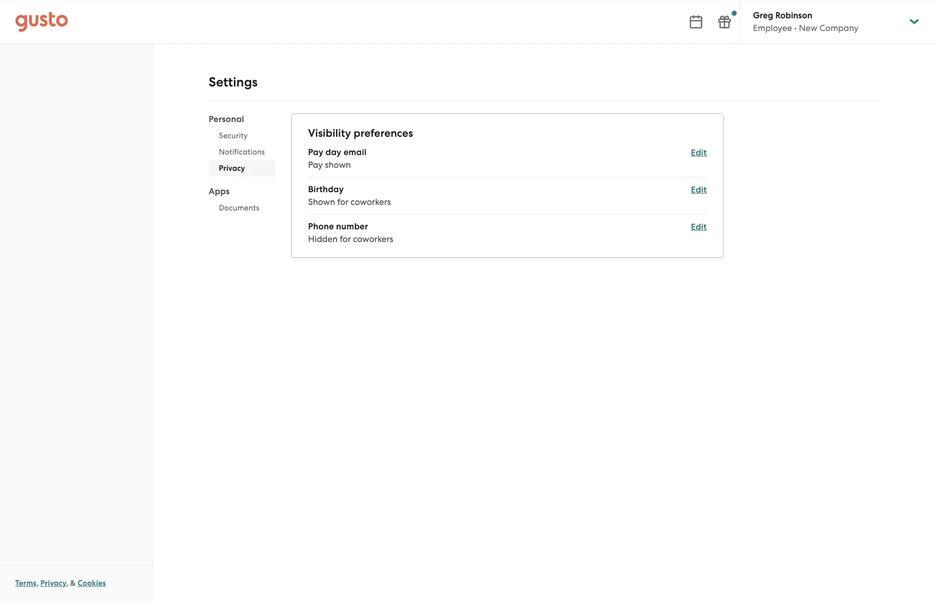 Task type: locate. For each thing, give the bounding box(es) containing it.
0 vertical spatial privacy
[[219, 164, 245, 173]]

settings
[[209, 74, 258, 90]]

list containing pay day email
[[308, 146, 707, 245]]

1 edit from the top
[[691, 148, 707, 158]]

coworkers down number
[[353, 234, 393, 244]]

cookies
[[78, 579, 106, 588]]

1 vertical spatial for
[[340, 234, 351, 244]]

1 pay from the top
[[308, 147, 324, 158]]

edit
[[691, 148, 707, 158], [691, 185, 707, 195], [691, 222, 707, 232]]

2 vertical spatial edit
[[691, 222, 707, 232]]

edit inside 'birthday' element
[[691, 185, 707, 195]]

0 vertical spatial for
[[337, 197, 349, 207]]

coworkers
[[351, 197, 391, 207], [353, 234, 393, 244]]

edit inside pay day email element
[[691, 148, 707, 158]]

edit link for pay day email
[[691, 148, 707, 158]]

1 vertical spatial pay
[[308, 160, 323, 170]]

for down birthday
[[337, 197, 349, 207]]

0 horizontal spatial privacy
[[40, 579, 66, 588]]

0 vertical spatial edit
[[691, 148, 707, 158]]

1 horizontal spatial ,
[[66, 579, 68, 588]]

shown
[[308, 197, 335, 207]]

1 vertical spatial coworkers
[[353, 234, 393, 244]]

privacy
[[219, 164, 245, 173], [40, 579, 66, 588]]

,
[[36, 579, 39, 588], [66, 579, 68, 588]]

group
[[209, 113, 275, 219]]

birthday shown for coworkers
[[308, 184, 391, 207]]

1 vertical spatial edit link
[[691, 185, 707, 195]]

documents
[[219, 203, 259, 213]]

edit link inside phone number element
[[691, 222, 707, 232]]

terms link
[[15, 579, 36, 588]]

employee
[[753, 23, 792, 33]]

phone
[[308, 221, 334, 232]]

privacy inside privacy link
[[219, 164, 245, 173]]

edit link for birthday
[[691, 185, 707, 195]]

home image
[[15, 11, 68, 32]]

coworkers up number
[[351, 197, 391, 207]]

0 vertical spatial edit link
[[691, 148, 707, 158]]

edit for phone number
[[691, 222, 707, 232]]

for down number
[[340, 234, 351, 244]]

visibility preferences
[[308, 127, 413, 140]]

pay left day
[[308, 147, 324, 158]]

pay left shown
[[308, 160, 323, 170]]

new
[[799, 23, 818, 33]]

0 horizontal spatial ,
[[36, 579, 39, 588]]

edit inside phone number element
[[691, 222, 707, 232]]

edit link inside 'birthday' element
[[691, 185, 707, 195]]

documents link
[[209, 200, 275, 216]]

privacy link left &
[[40, 579, 66, 588]]

preferences
[[354, 127, 413, 140]]

0 horizontal spatial privacy link
[[40, 579, 66, 588]]

gusto navigation element
[[0, 44, 152, 84]]

edit link
[[691, 148, 707, 158], [691, 185, 707, 195], [691, 222, 707, 232]]

1 edit link from the top
[[691, 148, 707, 158]]

hidden
[[308, 234, 338, 244]]

0 vertical spatial coworkers
[[351, 197, 391, 207]]

1 vertical spatial edit
[[691, 185, 707, 195]]

3 edit from the top
[[691, 222, 707, 232]]

3 edit link from the top
[[691, 222, 707, 232]]

privacy left &
[[40, 579, 66, 588]]

email
[[344, 147, 367, 158]]

edit for pay day email
[[691, 148, 707, 158]]

for
[[337, 197, 349, 207], [340, 234, 351, 244]]

edit link inside pay day email element
[[691, 148, 707, 158]]

visibility preferences group
[[308, 126, 707, 245]]

privacy link down 'notifications'
[[209, 160, 275, 176]]

privacy link
[[209, 160, 275, 176], [40, 579, 66, 588]]

pay day email element
[[308, 146, 707, 178]]

list
[[308, 146, 707, 245]]

2 edit link from the top
[[691, 185, 707, 195]]

2 vertical spatial edit link
[[691, 222, 707, 232]]

0 vertical spatial privacy link
[[209, 160, 275, 176]]

1 horizontal spatial privacy link
[[209, 160, 275, 176]]

privacy down notifications link
[[219, 164, 245, 173]]

1 horizontal spatial privacy
[[219, 164, 245, 173]]

2 edit from the top
[[691, 185, 707, 195]]

day
[[326, 147, 342, 158]]

pay
[[308, 147, 324, 158], [308, 160, 323, 170]]

•
[[795, 23, 797, 33]]

security link
[[209, 128, 275, 144]]

notifications
[[219, 148, 265, 157]]

0 vertical spatial pay
[[308, 147, 324, 158]]

robinson
[[776, 10, 813, 21]]



Task type: describe. For each thing, give the bounding box(es) containing it.
&
[[70, 579, 76, 588]]

cookies button
[[78, 577, 106, 589]]

edit link for phone number
[[691, 222, 707, 232]]

group containing personal
[[209, 113, 275, 219]]

phone number element
[[308, 221, 707, 245]]

1 vertical spatial privacy link
[[40, 579, 66, 588]]

coworkers inside phone number hidden for coworkers
[[353, 234, 393, 244]]

birthday
[[308, 184, 344, 195]]

for inside phone number hidden for coworkers
[[340, 234, 351, 244]]

greg robinson employee • new company
[[753, 10, 859, 33]]

terms
[[15, 579, 36, 588]]

1 vertical spatial privacy
[[40, 579, 66, 588]]

shown
[[325, 160, 351, 170]]

apps
[[209, 186, 230, 197]]

personal
[[209, 114, 244, 125]]

company
[[820, 23, 859, 33]]

2 pay from the top
[[308, 160, 323, 170]]

2 , from the left
[[66, 579, 68, 588]]

visibility
[[308, 127, 351, 140]]

coworkers inside birthday shown for coworkers
[[351, 197, 391, 207]]

1 , from the left
[[36, 579, 39, 588]]

notifications link
[[209, 144, 275, 160]]

birthday element
[[308, 184, 707, 215]]

terms , privacy , & cookies
[[15, 579, 106, 588]]

edit for birthday
[[691, 185, 707, 195]]

number
[[336, 221, 368, 232]]

phone number hidden for coworkers
[[308, 221, 393, 244]]

greg
[[753, 10, 774, 21]]

pay day email pay shown
[[308, 147, 367, 170]]

for inside birthday shown for coworkers
[[337, 197, 349, 207]]

security
[[219, 131, 248, 140]]



Task type: vqa. For each thing, say whether or not it's contained in the screenshot.
"coworkers" to the top
yes



